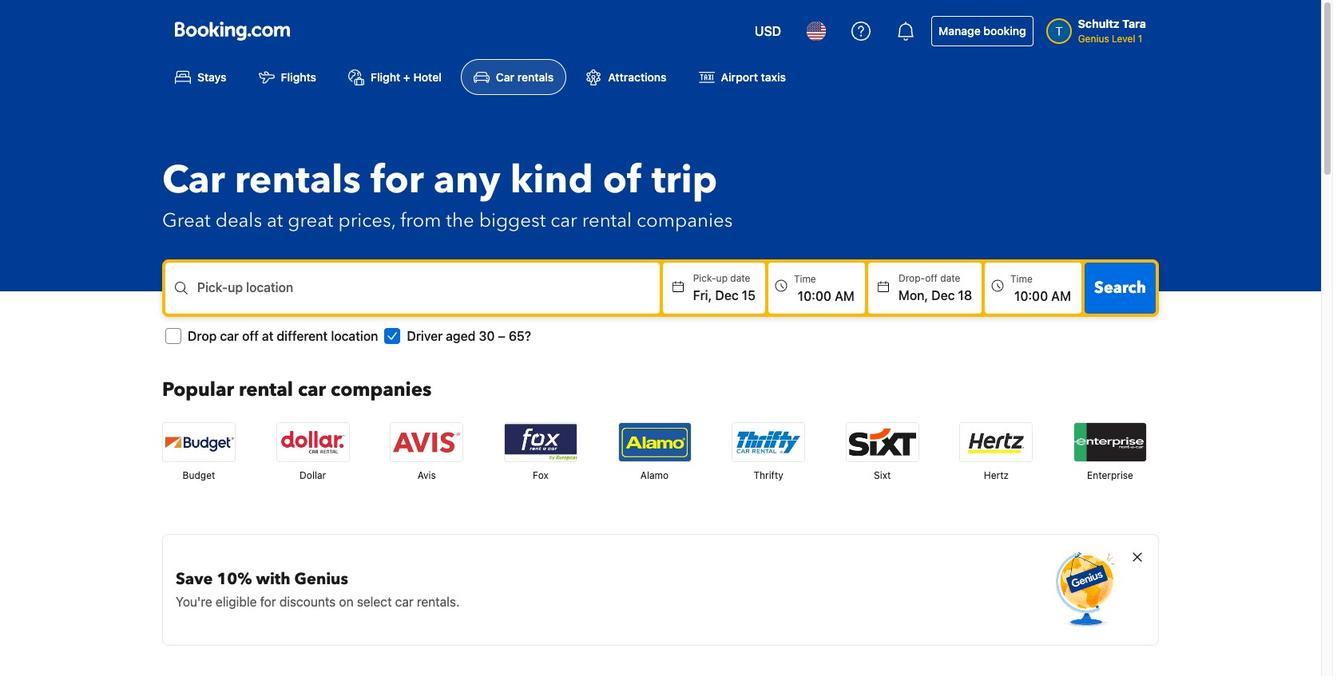 Task type: describe. For each thing, give the bounding box(es) containing it.
dec for 18
[[932, 289, 955, 303]]

save
[[176, 569, 213, 591]]

pick-up date fri, dec 15
[[693, 273, 756, 303]]

date for 18
[[940, 273, 961, 285]]

discounts
[[279, 595, 336, 610]]

budget logo image
[[163, 424, 235, 462]]

car rentals for any kind of trip great deals at great prices, from the biggest car rental companies
[[162, 154, 733, 234]]

thrifty
[[754, 470, 784, 482]]

you're
[[176, 595, 212, 610]]

drop-off date mon, dec 18
[[899, 273, 972, 303]]

hertz
[[984, 470, 1009, 482]]

rentals.
[[417, 595, 460, 610]]

companies inside car rentals for any kind of trip great deals at great prices, from the biggest car rental companies
[[637, 208, 733, 234]]

flight
[[371, 71, 400, 84]]

attractions link
[[573, 59, 679, 95]]

dollar
[[300, 470, 326, 482]]

deals
[[215, 208, 262, 234]]

1
[[1138, 33, 1143, 45]]

hertz logo image
[[961, 424, 1032, 462]]

schultz
[[1078, 17, 1120, 30]]

pick-up location
[[197, 281, 293, 295]]

alamo logo image
[[619, 424, 691, 462]]

any
[[434, 154, 501, 207]]

flight + hotel link
[[336, 59, 454, 95]]

great
[[162, 208, 211, 234]]

fri,
[[693, 289, 712, 303]]

rental inside car rentals for any kind of trip great deals at great prices, from the biggest car rental companies
[[582, 208, 632, 234]]

of
[[603, 154, 642, 207]]

enterprise logo image
[[1074, 424, 1146, 462]]

manage
[[939, 24, 981, 38]]

search button
[[1085, 263, 1156, 314]]

mon,
[[899, 289, 928, 303]]

for inside car rentals for any kind of trip great deals at great prices, from the biggest car rental companies
[[371, 154, 424, 207]]

flights
[[281, 71, 316, 84]]

driver aged 30 – 65?
[[407, 329, 531, 344]]

manage booking link
[[932, 16, 1033, 46]]

booking.com online hotel reservations image
[[175, 22, 290, 41]]

the
[[446, 208, 474, 234]]

alamo
[[641, 470, 669, 482]]

sixt logo image
[[847, 424, 918, 462]]

manage booking
[[939, 24, 1026, 38]]

aged
[[446, 329, 476, 344]]

car for car rentals for any kind of trip great deals at great prices, from the biggest car rental companies
[[162, 154, 225, 207]]

dollar logo image
[[277, 424, 349, 462]]

car rentals link
[[461, 59, 567, 95]]

with
[[256, 569, 290, 591]]

booking
[[984, 24, 1026, 38]]

18
[[958, 289, 972, 303]]

avis logo image
[[391, 424, 463, 462]]

+
[[403, 71, 410, 84]]

for inside save 10% with genius you're eligible for discounts on select car rentals.
[[260, 595, 276, 610]]

0 horizontal spatial off
[[242, 329, 259, 344]]



Task type: locate. For each thing, give the bounding box(es) containing it.
location right different
[[331, 329, 378, 344]]

airport
[[721, 71, 758, 84]]

0 vertical spatial car
[[496, 71, 515, 84]]

budget
[[183, 470, 215, 482]]

flight + hotel
[[371, 71, 442, 84]]

date inside pick-up date fri, dec 15
[[730, 273, 750, 285]]

1 horizontal spatial rentals
[[517, 71, 554, 84]]

1 horizontal spatial genius
[[1078, 33, 1109, 45]]

at left great
[[267, 208, 283, 234]]

car right hotel
[[496, 71, 515, 84]]

from
[[400, 208, 441, 234]]

at
[[267, 208, 283, 234], [262, 329, 274, 344]]

0 vertical spatial off
[[925, 273, 938, 285]]

usd
[[755, 24, 781, 38]]

rental down drop car off at different location
[[239, 377, 293, 404]]

on
[[339, 595, 354, 610]]

dec left '15'
[[715, 289, 739, 303]]

pick-
[[693, 273, 716, 285], [197, 281, 228, 295]]

Pick-up location field
[[197, 289, 660, 308]]

65?
[[509, 329, 531, 344]]

stays link
[[162, 59, 239, 95]]

0 vertical spatial rentals
[[517, 71, 554, 84]]

save 10% with genius you're eligible for discounts on select car rentals.
[[176, 569, 460, 610]]

enterprise
[[1087, 470, 1134, 482]]

0 vertical spatial genius
[[1078, 33, 1109, 45]]

1 horizontal spatial rental
[[582, 208, 632, 234]]

pick- for pick-up date fri, dec 15
[[693, 273, 716, 285]]

0 horizontal spatial location
[[246, 281, 293, 295]]

0 vertical spatial at
[[267, 208, 283, 234]]

genius up discounts
[[294, 569, 348, 591]]

rentals inside car rentals link
[[517, 71, 554, 84]]

location up drop car off at different location
[[246, 281, 293, 295]]

1 date from the left
[[730, 273, 750, 285]]

date for 15
[[730, 273, 750, 285]]

car for car rentals
[[496, 71, 515, 84]]

drop car off at different location
[[188, 329, 378, 344]]

up for date
[[716, 273, 728, 285]]

0 horizontal spatial for
[[260, 595, 276, 610]]

biggest
[[479, 208, 546, 234]]

driver
[[407, 329, 443, 344]]

for down the with
[[260, 595, 276, 610]]

up
[[716, 273, 728, 285], [228, 281, 243, 295]]

up inside pick-up date fri, dec 15
[[716, 273, 728, 285]]

0 horizontal spatial up
[[228, 281, 243, 295]]

1 horizontal spatial location
[[331, 329, 378, 344]]

genius inside save 10% with genius you're eligible for discounts on select car rentals.
[[294, 569, 348, 591]]

car inside save 10% with genius you're eligible for discounts on select car rentals.
[[395, 595, 414, 610]]

companies
[[637, 208, 733, 234], [331, 377, 432, 404]]

off
[[925, 273, 938, 285], [242, 329, 259, 344]]

genius down schultz on the top
[[1078, 33, 1109, 45]]

1 dec from the left
[[715, 289, 739, 303]]

car down kind
[[551, 208, 577, 234]]

car up dollar logo
[[298, 377, 326, 404]]

rentals
[[517, 71, 554, 84], [235, 154, 361, 207]]

stays
[[197, 71, 227, 84]]

rentals inside car rentals for any kind of trip great deals at great prices, from the biggest car rental companies
[[235, 154, 361, 207]]

date up '15'
[[730, 273, 750, 285]]

dec inside drop-off date mon, dec 18
[[932, 289, 955, 303]]

select
[[357, 595, 392, 610]]

off right drop
[[242, 329, 259, 344]]

location
[[246, 281, 293, 295], [331, 329, 378, 344]]

1 horizontal spatial for
[[371, 154, 424, 207]]

for up from
[[371, 154, 424, 207]]

thrifty logo image
[[733, 424, 805, 462]]

1 vertical spatial car
[[162, 154, 225, 207]]

dec for 15
[[715, 289, 739, 303]]

flights link
[[246, 59, 329, 95]]

2 dec from the left
[[932, 289, 955, 303]]

drop-
[[899, 273, 925, 285]]

car
[[551, 208, 577, 234], [220, 329, 239, 344], [298, 377, 326, 404], [395, 595, 414, 610]]

0 vertical spatial rental
[[582, 208, 632, 234]]

1 horizontal spatial up
[[716, 273, 728, 285]]

rentals for car rentals
[[517, 71, 554, 84]]

kind
[[510, 154, 593, 207]]

dec left 18
[[932, 289, 955, 303]]

0 horizontal spatial pick-
[[197, 281, 228, 295]]

genius
[[1078, 33, 1109, 45], [294, 569, 348, 591]]

0 horizontal spatial dec
[[715, 289, 739, 303]]

dec
[[715, 289, 739, 303], [932, 289, 955, 303]]

different
[[277, 329, 328, 344]]

1 horizontal spatial car
[[496, 71, 515, 84]]

great
[[288, 208, 333, 234]]

0 vertical spatial for
[[371, 154, 424, 207]]

date
[[730, 273, 750, 285], [940, 273, 961, 285]]

dec inside pick-up date fri, dec 15
[[715, 289, 739, 303]]

rentals for car rentals for any kind of trip great deals at great prices, from the biggest car rental companies
[[235, 154, 361, 207]]

15
[[742, 289, 756, 303]]

fox logo image
[[505, 424, 577, 462]]

off up mon,
[[925, 273, 938, 285]]

1 horizontal spatial off
[[925, 273, 938, 285]]

1 vertical spatial companies
[[331, 377, 432, 404]]

1 horizontal spatial dec
[[932, 289, 955, 303]]

10%
[[217, 569, 252, 591]]

up for location
[[228, 281, 243, 295]]

0 vertical spatial location
[[246, 281, 293, 295]]

–
[[498, 329, 505, 344]]

0 horizontal spatial date
[[730, 273, 750, 285]]

pick- up the fri,
[[693, 273, 716, 285]]

car right drop
[[220, 329, 239, 344]]

tara
[[1123, 17, 1146, 30]]

companies down driver
[[331, 377, 432, 404]]

1 vertical spatial off
[[242, 329, 259, 344]]

fox
[[533, 470, 549, 482]]

companies down 'trip'
[[637, 208, 733, 234]]

pick- up drop
[[197, 281, 228, 295]]

1 vertical spatial at
[[262, 329, 274, 344]]

0 horizontal spatial rentals
[[235, 154, 361, 207]]

popular
[[162, 377, 234, 404]]

airport taxis link
[[686, 59, 799, 95]]

2 date from the left
[[940, 273, 961, 285]]

eligible
[[216, 595, 257, 610]]

pick- inside pick-up date fri, dec 15
[[693, 273, 716, 285]]

0 horizontal spatial companies
[[331, 377, 432, 404]]

rental down the of
[[582, 208, 632, 234]]

car inside car rentals for any kind of trip great deals at great prices, from the biggest car rental companies
[[162, 154, 225, 207]]

car inside car rentals for any kind of trip great deals at great prices, from the biggest car rental companies
[[551, 208, 577, 234]]

1 vertical spatial genius
[[294, 569, 348, 591]]

level
[[1112, 33, 1136, 45]]

car up great at the top left of the page
[[162, 154, 225, 207]]

usd button
[[745, 12, 791, 50]]

1 vertical spatial for
[[260, 595, 276, 610]]

hotel
[[413, 71, 442, 84]]

1 horizontal spatial pick-
[[693, 273, 716, 285]]

at left different
[[262, 329, 274, 344]]

attractions
[[608, 71, 667, 84]]

pick- for pick-up location
[[197, 281, 228, 295]]

1 vertical spatial rentals
[[235, 154, 361, 207]]

drop
[[188, 329, 217, 344]]

rental
[[582, 208, 632, 234], [239, 377, 293, 404]]

0 horizontal spatial genius
[[294, 569, 348, 591]]

car right select
[[395, 595, 414, 610]]

1 horizontal spatial companies
[[637, 208, 733, 234]]

airport taxis
[[721, 71, 786, 84]]

at inside car rentals for any kind of trip great deals at great prices, from the biggest car rental companies
[[267, 208, 283, 234]]

date inside drop-off date mon, dec 18
[[940, 273, 961, 285]]

search
[[1095, 277, 1146, 299]]

30
[[479, 329, 495, 344]]

popular rental car companies
[[162, 377, 432, 404]]

1 vertical spatial rental
[[239, 377, 293, 404]]

car
[[496, 71, 515, 84], [162, 154, 225, 207]]

0 vertical spatial companies
[[637, 208, 733, 234]]

car rentals
[[496, 71, 554, 84]]

0 horizontal spatial car
[[162, 154, 225, 207]]

sixt
[[874, 470, 891, 482]]

1 horizontal spatial date
[[940, 273, 961, 285]]

date up 18
[[940, 273, 961, 285]]

prices,
[[338, 208, 396, 234]]

off inside drop-off date mon, dec 18
[[925, 273, 938, 285]]

schultz tara genius level 1
[[1078, 17, 1146, 45]]

genius inside schultz tara genius level 1
[[1078, 33, 1109, 45]]

taxis
[[761, 71, 786, 84]]

0 horizontal spatial rental
[[239, 377, 293, 404]]

trip
[[652, 154, 718, 207]]

1 vertical spatial location
[[331, 329, 378, 344]]

for
[[371, 154, 424, 207], [260, 595, 276, 610]]

avis
[[418, 470, 436, 482]]



Task type: vqa. For each thing, say whether or not it's contained in the screenshot.
3rd per
no



